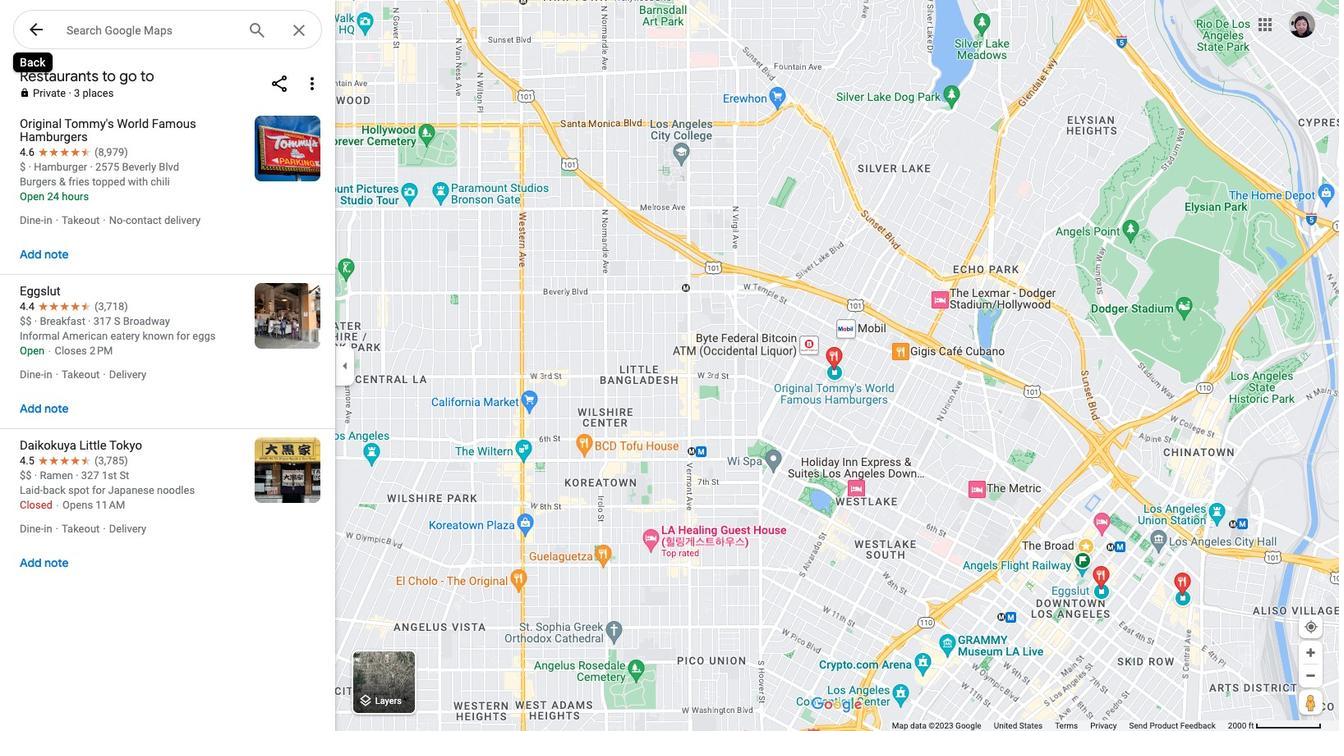 Task type: locate. For each thing, give the bounding box(es) containing it.
dine-
[[20, 214, 44, 227], [20, 369, 44, 381], [20, 523, 44, 536]]

1 note from the top
[[44, 247, 69, 262]]

in down closed
[[44, 523, 52, 536]]

0 vertical spatial $$
[[20, 315, 32, 328]]

1 vertical spatial takeout
[[62, 369, 100, 381]]

3 add note button from the top
[[3, 544, 85, 583]]

1 dine-in · takeout · delivery from the top
[[20, 369, 146, 381]]

note up daikokuya
[[44, 402, 69, 417]]

in down informal
[[44, 369, 52, 381]]

open down informal
[[20, 345, 45, 357]]

delivery
[[109, 369, 146, 381], [109, 523, 146, 536]]

2 vertical spatial takeout
[[62, 523, 100, 536]]

0 horizontal spatial ⋅
[[47, 345, 52, 357]]

1st
[[102, 470, 117, 482]]

informal
[[20, 330, 60, 343]]

add note button for daikokuya
[[3, 544, 85, 583]]

1 delivery from the top
[[109, 369, 146, 381]]

· left 3
[[68, 87, 71, 99]]

note for daikokuya
[[44, 556, 69, 571]]

2 to from the left
[[140, 67, 154, 86]]

zoom in image
[[1305, 647, 1317, 660]]

to right go
[[140, 67, 154, 86]]

open down burgers
[[20, 191, 45, 203]]

0 vertical spatial delivery
[[109, 369, 146, 381]]

blvd
[[159, 161, 179, 173]]

product
[[1150, 722, 1178, 731]]

takeout down 'closes'
[[62, 369, 100, 381]]

2575
[[95, 161, 119, 173]]

add note button down dine-in text field
[[3, 544, 85, 583]]

0 vertical spatial open
[[20, 191, 45, 203]]

1 vertical spatial price: moderate element
[[20, 470, 32, 482]]

takeout text field down opens
[[62, 523, 100, 536]]

1 vertical spatial takeout text field
[[62, 523, 100, 536]]

0 vertical spatial ⋅
[[47, 345, 52, 357]]

contact
[[126, 214, 162, 227]]

add up daikokuya
[[20, 402, 42, 417]]

search google maps
[[67, 24, 173, 37]]

price: moderate element down 4.5
[[20, 470, 32, 482]]

note up eggslut
[[44, 247, 69, 262]]

more options image
[[302, 74, 322, 93]]

1 dine-in text field from the top
[[20, 214, 52, 227]]

add note up eggslut
[[20, 247, 69, 262]]

2 vertical spatial dine-
[[20, 523, 44, 536]]

1 $$ from the top
[[20, 315, 32, 328]]

2 open from the top
[[20, 345, 45, 357]]

2 takeout text field from the top
[[62, 523, 100, 536]]

Search Google Maps field
[[13, 10, 322, 50], [67, 20, 234, 39]]

open
[[20, 191, 45, 203], [20, 345, 45, 357]]

google left maps
[[105, 24, 141, 37]]

2 vertical spatial add note button
[[3, 544, 85, 583]]

footer containing map data ©2023 google
[[892, 721, 1228, 732]]

1 vertical spatial for
[[92, 485, 105, 497]]

$$
[[20, 315, 32, 328], [20, 470, 32, 482]]

2 dine- from the top
[[20, 369, 44, 381]]

zoom out image
[[1305, 670, 1317, 683]]

price: inexpensive element
[[20, 161, 26, 173]]

add note for original
[[20, 247, 69, 262]]

note for original
[[44, 247, 69, 262]]

$$ · breakfast · 317 s broadway informal american eatery known for eggs open ⋅ closes 2 pm
[[20, 315, 216, 357]]

takeout text field for daikokuya little tokyo
[[62, 523, 100, 536]]

$$ inside $$ · breakfast · 317 s broadway informal american eatery known for eggs open ⋅ closes 2 pm
[[20, 315, 32, 328]]

1 vertical spatial add
[[20, 402, 42, 417]]

1 vertical spatial note
[[44, 402, 69, 417]]

add note
[[20, 247, 69, 262], [20, 402, 69, 417], [20, 556, 69, 571]]

1 horizontal spatial for
[[176, 330, 190, 343]]

eatery
[[110, 330, 140, 343]]

add down dine-in text field
[[20, 556, 42, 571]]

1 dine- from the top
[[20, 214, 44, 227]]

4.4 stars element
[[20, 301, 94, 313]]

dine-in text field down informal
[[20, 369, 52, 381]]

2 dine-in · takeout · delivery from the top
[[20, 523, 146, 536]]

map
[[892, 722, 908, 731]]

opens
[[63, 499, 93, 512]]

· left delivery text box on the bottom of the page
[[103, 523, 106, 536]]

24
[[47, 191, 59, 203]]

0 vertical spatial price: moderate element
[[20, 315, 32, 328]]

dine-in · takeout · delivery down opens
[[20, 523, 146, 536]]

takeout text field for eggslut
[[62, 369, 100, 381]]

4.5 stars element
[[20, 455, 94, 467]]

0 horizontal spatial to
[[102, 67, 116, 86]]

for down 327
[[92, 485, 105, 497]]

⋅ down informal
[[47, 345, 52, 357]]

dine-in · takeout · delivery down 'closes'
[[20, 369, 146, 381]]

delivery down 11 am
[[109, 523, 146, 536]]

feedback
[[1180, 722, 1216, 731]]

1 horizontal spatial ⋅
[[55, 499, 60, 512]]

0 vertical spatial add
[[20, 247, 42, 262]]

0 vertical spatial add note
[[20, 247, 69, 262]]

0 vertical spatial for
[[176, 330, 190, 343]]

2 dine-in text field from the top
[[20, 369, 52, 381]]

note down dine-in text field
[[44, 556, 69, 571]]

1 vertical spatial in
[[44, 369, 52, 381]]

add note button up daikokuya
[[3, 389, 85, 429]]

restaurants to go to
[[20, 67, 154, 86]]

3 takeout from the top
[[62, 523, 100, 536]]

price: moderate element
[[20, 315, 32, 328], [20, 470, 32, 482]]

1 takeout text field from the top
[[62, 369, 100, 381]]

dine- down closed
[[20, 523, 44, 536]]

private · 3 places
[[33, 87, 114, 99]]

2 delivery from the top
[[109, 523, 146, 536]]

2 vertical spatial add note
[[20, 556, 69, 571]]

breakfast
[[40, 315, 85, 328]]

©2023
[[929, 722, 953, 731]]

open inside $$ · breakfast · 317 s broadway informal american eatery known for eggs open ⋅ closes 2 pm
[[20, 345, 45, 357]]

add note button
[[3, 235, 85, 274], [3, 389, 85, 429], [3, 544, 85, 583]]

in
[[44, 214, 52, 227], [44, 369, 52, 381], [44, 523, 52, 536]]

0 horizontal spatial for
[[92, 485, 105, 497]]

for
[[176, 330, 190, 343], [92, 485, 105, 497]]

to
[[102, 67, 116, 86], [140, 67, 154, 86]]

daikokuya little tokyo
[[20, 439, 142, 453]]

footer
[[892, 721, 1228, 732]]

2 $$ from the top
[[20, 470, 32, 482]]

united states button
[[994, 721, 1043, 732]]

1 add from the top
[[20, 247, 42, 262]]

2 price: moderate element from the top
[[20, 470, 32, 482]]

3 add note from the top
[[20, 556, 69, 571]]

⋅ for closes
[[47, 345, 52, 357]]

0 vertical spatial takeout
[[62, 214, 100, 227]]

1 vertical spatial $$
[[20, 470, 32, 482]]

3 dine- from the top
[[20, 523, 44, 536]]

2 vertical spatial add
[[20, 556, 42, 571]]

google
[[105, 24, 141, 37], [955, 722, 981, 731]]

add note up daikokuya
[[20, 402, 69, 417]]

None search field
[[13, 10, 322, 53]]

add for daikokuya
[[20, 556, 42, 571]]

in down 24
[[44, 214, 52, 227]]

send product feedback button
[[1129, 721, 1216, 732]]

1 horizontal spatial to
[[140, 67, 154, 86]]

takeout text field down 'closes'
[[62, 369, 100, 381]]

takeout
[[62, 214, 100, 227], [62, 369, 100, 381], [62, 523, 100, 536]]

dine- down burgers
[[20, 214, 44, 227]]

1 add note from the top
[[20, 247, 69, 262]]

0 vertical spatial dine-in text field
[[20, 214, 52, 227]]

Delivery text field
[[109, 523, 146, 536]]

1 takeout from the top
[[62, 214, 100, 227]]

add up eggslut
[[20, 247, 42, 262]]

dine- for daikokuya
[[20, 523, 44, 536]]

Dine-in text field
[[20, 214, 52, 227], [20, 369, 52, 381]]

for left eggs
[[176, 330, 190, 343]]

takeout down opens
[[62, 523, 100, 536]]

1 vertical spatial open
[[20, 345, 45, 357]]

1 in from the top
[[44, 214, 52, 227]]

dine-in text field down 24
[[20, 214, 52, 227]]

closes
[[55, 345, 87, 357]]

no-
[[109, 214, 126, 227]]

·
[[68, 87, 71, 99], [28, 161, 31, 173], [90, 161, 93, 173], [56, 214, 58, 227], [103, 214, 106, 227], [34, 315, 37, 328], [88, 315, 91, 328], [56, 369, 58, 381], [103, 369, 106, 381], [34, 470, 37, 482], [76, 470, 79, 482], [56, 523, 58, 536], [103, 523, 106, 536]]

2 note from the top
[[44, 402, 69, 417]]

laid-
[[20, 485, 43, 497]]

1 vertical spatial dine-in · takeout · delivery
[[20, 523, 146, 536]]

with
[[128, 176, 148, 188]]

terms button
[[1055, 721, 1078, 732]]

none search field containing 
[[13, 10, 322, 53]]

chili
[[151, 176, 170, 188]]

daikokuya
[[20, 439, 76, 453]]

3 in from the top
[[44, 523, 52, 536]]

1 vertical spatial google
[[955, 722, 981, 731]]

topped
[[92, 176, 125, 188]]

3,718 reviews element
[[94, 301, 128, 313]]

1 vertical spatial delivery
[[109, 523, 146, 536]]

note
[[44, 247, 69, 262], [44, 402, 69, 417], [44, 556, 69, 571]]

original tommy's world famous hamburgers
[[20, 117, 196, 145]]

price: moderate element for eggslut
[[20, 315, 32, 328]]

for inside $$ · breakfast · 317 s broadway informal american eatery known for eggs open ⋅ closes 2 pm
[[176, 330, 190, 343]]

1 vertical spatial dine-in text field
[[20, 369, 52, 381]]

delivery for daikokuya little tokyo
[[109, 523, 146, 536]]

1 vertical spatial add note
[[20, 402, 69, 417]]

2 vertical spatial in
[[44, 523, 52, 536]]

Takeout text field
[[62, 369, 100, 381], [62, 523, 100, 536]]

· left 317
[[88, 315, 91, 328]]

⋅ down back
[[55, 499, 60, 512]]

0 vertical spatial dine-
[[20, 214, 44, 227]]

collapse side panel image
[[336, 357, 354, 375]]

japanese
[[108, 485, 154, 497]]

add for original
[[20, 247, 42, 262]]

dine- down informal
[[20, 369, 44, 381]]

open for original tommy's world famous hamburgers
[[20, 191, 45, 203]]

2 vertical spatial note
[[44, 556, 69, 571]]

delivery down 2 pm
[[109, 369, 146, 381]]

8,979 reviews element
[[94, 146, 128, 159]]

0 vertical spatial google
[[105, 24, 141, 37]]

s
[[114, 315, 120, 328]]

1 vertical spatial ⋅
[[55, 499, 60, 512]]

broadway
[[123, 315, 170, 328]]

$$ down 4.5
[[20, 470, 32, 482]]

1 open from the top
[[20, 191, 45, 203]]

0 vertical spatial add note button
[[3, 235, 85, 274]]

none search field inside google maps element
[[13, 10, 322, 53]]

google inside field
[[105, 24, 141, 37]]

⋅ inside $$ · breakfast · 317 s broadway informal american eatery known for eggs open ⋅ closes 2 pm
[[47, 345, 52, 357]]

takeout down hours on the top of page
[[62, 214, 100, 227]]

dine-in · takeout · delivery
[[20, 369, 146, 381], [20, 523, 146, 536]]

st
[[119, 470, 129, 482]]

1 price: moderate element from the top
[[20, 315, 32, 328]]

footer inside google maps element
[[892, 721, 1228, 732]]

to left go
[[102, 67, 116, 86]]

0 vertical spatial takeout text field
[[62, 369, 100, 381]]

dine-in · takeout · no-contact delivery
[[20, 214, 201, 227]]

for inside $$ · ramen · 327 1st st laid-back spot for japanese noodles closed ⋅ opens 11 am
[[92, 485, 105, 497]]

⋅ inside $$ · ramen · 327 1st st laid-back spot for japanese noodles closed ⋅ opens 11 am
[[55, 499, 60, 512]]

1 add note button from the top
[[3, 235, 85, 274]]

2 takeout from the top
[[62, 369, 100, 381]]

0 vertical spatial note
[[44, 247, 69, 262]]

0 horizontal spatial google
[[105, 24, 141, 37]]

open inside "$ · hamburger · 2575 beverly blvd burgers & fries topped with chili open 24 hours"
[[20, 191, 45, 203]]

Delivery text field
[[109, 369, 146, 381]]

open for eggslut
[[20, 345, 45, 357]]

price: moderate element down 4.4
[[20, 315, 32, 328]]

327
[[81, 470, 99, 482]]

⋅ for opens
[[55, 499, 60, 512]]

add note down dine-in text field
[[20, 556, 69, 571]]

famous
[[152, 117, 196, 131]]

$$ inside $$ · ramen · 327 1st st laid-back spot for japanese noodles closed ⋅ opens 11 am
[[20, 470, 32, 482]]

3 note from the top
[[44, 556, 69, 571]]

add note button up eggslut
[[3, 235, 85, 274]]

world
[[117, 117, 149, 131]]

1 vertical spatial dine-
[[20, 369, 44, 381]]

google right ©2023
[[955, 722, 981, 731]]

3 add from the top
[[20, 556, 42, 571]]

states
[[1019, 722, 1043, 731]]

$$ down 4.4
[[20, 315, 32, 328]]

0 vertical spatial in
[[44, 214, 52, 227]]

maps
[[144, 24, 173, 37]]

0 vertical spatial dine-in · takeout · delivery
[[20, 369, 146, 381]]

1 vertical spatial add note button
[[3, 389, 85, 429]]

takeout for tommy's
[[62, 214, 100, 227]]

go
[[119, 67, 137, 86]]

$$ for $$ · breakfast · 317 s broadway informal american eatery known for eggs open ⋅ closes 2 pm
[[20, 315, 32, 328]]



Task type: describe. For each thing, give the bounding box(es) containing it.
back
[[43, 485, 66, 497]]

hamburgers
[[20, 130, 88, 145]]

No-contact delivery text field
[[109, 214, 201, 227]]

2 add note button from the top
[[3, 389, 85, 429]]

· right dine-in text field
[[56, 523, 58, 536]]

tommy's
[[65, 117, 114, 131]]

4.6
[[20, 146, 35, 159]]

· down 'closes'
[[56, 369, 58, 381]]

dine-in · takeout · delivery for daikokuya little tokyo
[[20, 523, 146, 536]]

ft
[[1248, 722, 1254, 731]]

dine-in text field for eggslut
[[20, 369, 52, 381]]

american
[[62, 330, 108, 343]]

places
[[83, 87, 114, 99]]

eggs
[[192, 330, 216, 343]]

privacy button
[[1090, 721, 1117, 732]]

search
[[67, 24, 102, 37]]

privacy
[[1090, 722, 1117, 731]]

$
[[20, 161, 26, 173]]

known
[[142, 330, 174, 343]]

show street view coverage image
[[1299, 691, 1323, 716]]

spot
[[68, 485, 89, 497]]

send
[[1129, 722, 1148, 731]]

restaurants
[[20, 67, 99, 86]]

in for daikokuya
[[44, 523, 52, 536]]

· left takeout text field
[[56, 214, 58, 227]]

· up laid-
[[34, 470, 37, 482]]

add note button for original
[[3, 235, 85, 274]]

united states
[[994, 722, 1043, 731]]

delivery for eggslut
[[109, 369, 146, 381]]

add note for daikokuya
[[20, 556, 69, 571]]

google maps element
[[0, 0, 1339, 732]]

 button
[[13, 10, 59, 53]]

tokyo
[[109, 439, 142, 453]]

fries
[[68, 176, 90, 188]]

4.4
[[20, 301, 35, 313]]

map data ©2023 google
[[892, 722, 981, 731]]

terms
[[1055, 722, 1078, 731]]

$$ · ramen · 327 1st st laid-back spot for japanese noodles closed ⋅ opens 11 am
[[20, 470, 195, 512]]

show your location image
[[1304, 620, 1319, 635]]

hamburger
[[34, 161, 87, 173]]

· right price: inexpensive element
[[28, 161, 31, 173]]

delivery
[[164, 214, 201, 227]]

2 add note from the top
[[20, 402, 69, 417]]

hours
[[62, 191, 89, 203]]

data
[[910, 722, 927, 731]]

Takeout text field
[[62, 214, 100, 227]]

eggslut
[[20, 284, 61, 299]]

united
[[994, 722, 1017, 731]]

google account: michele murakami  
(michele.murakami@adept.ai) image
[[1289, 11, 1315, 37]]

4.5
[[20, 455, 35, 467]]

1 to from the left
[[102, 67, 116, 86]]

1 horizontal spatial google
[[955, 722, 981, 731]]

&
[[59, 176, 66, 188]]

dine-in · takeout · delivery for eggslut
[[20, 369, 146, 381]]

4.6 stars element
[[20, 146, 94, 159]]

share image
[[269, 74, 289, 93]]

original
[[20, 117, 62, 131]]

burgers
[[20, 176, 57, 188]]

dine-in text field for original tommy's world famous hamburgers
[[20, 214, 52, 227]]

2 add from the top
[[20, 402, 42, 417]]

noodles
[[157, 485, 195, 497]]


[[26, 18, 46, 41]]

317
[[93, 315, 111, 328]]

· left delivery text field
[[103, 369, 106, 381]]

(3,785)
[[94, 455, 128, 467]]

2 pm
[[90, 345, 113, 357]]

layers
[[375, 697, 402, 708]]

· left 2575
[[90, 161, 93, 173]]

2000
[[1228, 722, 1246, 731]]

(8,979)
[[94, 146, 128, 159]]

search google maps field containing search google maps
[[13, 10, 322, 50]]

$ · hamburger · 2575 beverly blvd burgers & fries topped with chili open 24 hours
[[20, 161, 179, 203]]

private
[[33, 87, 66, 99]]

ramen
[[40, 470, 73, 482]]

2000 ft
[[1228, 722, 1254, 731]]

(3,718)
[[94, 301, 128, 313]]

$$ for $$ · ramen · 327 1st st laid-back spot for japanese noodles closed ⋅ opens 11 am
[[20, 470, 32, 482]]

· up informal
[[34, 315, 37, 328]]

· left 327
[[76, 470, 79, 482]]

Dine-in text field
[[20, 523, 52, 536]]

3,785 reviews element
[[94, 455, 128, 467]]

little
[[79, 439, 106, 453]]

price: moderate element for daikokuya little tokyo
[[20, 470, 32, 482]]

beverly
[[122, 161, 156, 173]]

takeout for little
[[62, 523, 100, 536]]

2 in from the top
[[44, 369, 52, 381]]

in for original
[[44, 214, 52, 227]]

· left no-
[[103, 214, 106, 227]]

11 am
[[96, 499, 125, 512]]

send product feedback
[[1129, 722, 1216, 731]]

3
[[74, 87, 80, 99]]

restaurants to go to main content
[[0, 59, 335, 732]]

closed
[[20, 499, 53, 512]]

dine- for original
[[20, 214, 44, 227]]

2000 ft button
[[1228, 722, 1322, 731]]



Task type: vqa. For each thing, say whether or not it's contained in the screenshot.
the bottommost Takeout text box
yes



